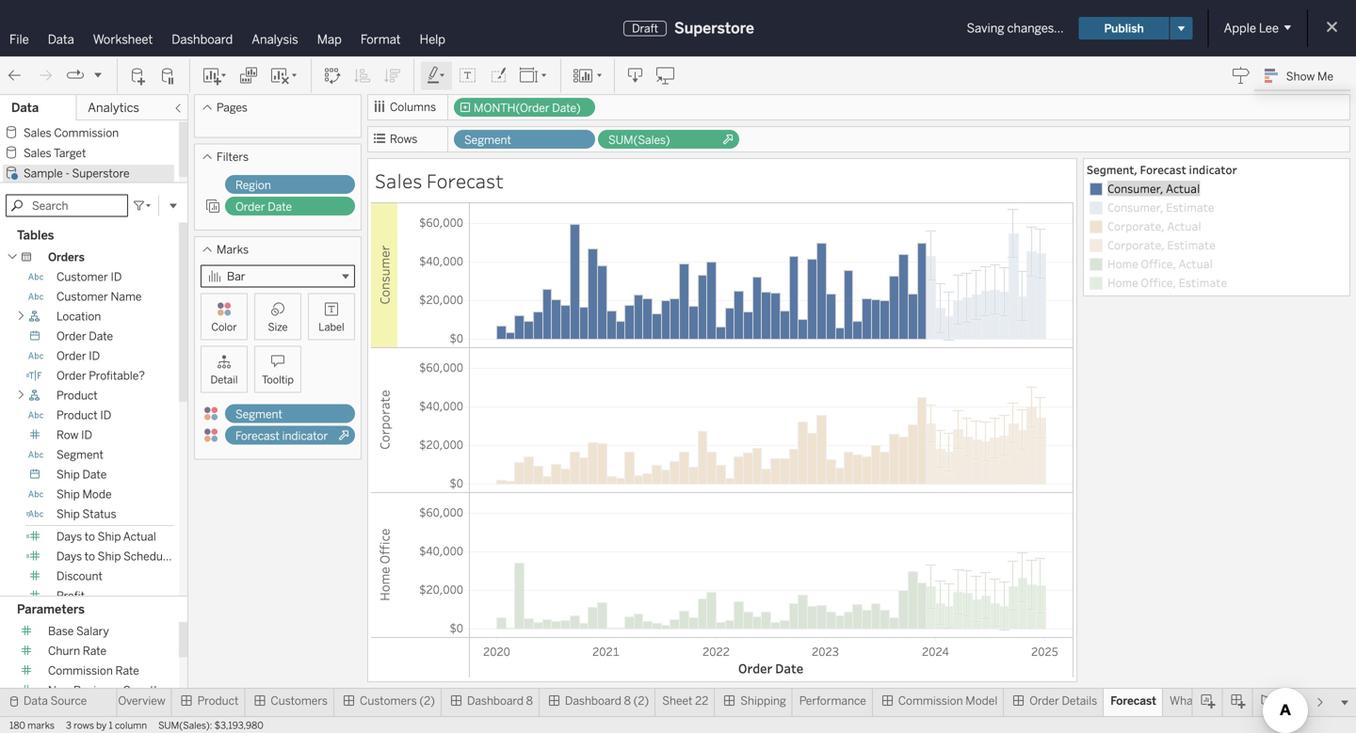 Task type: locate. For each thing, give the bounding box(es) containing it.
consumer, for consumer, estimate
[[1107, 200, 1163, 215]]

new business growth
[[48, 684, 161, 698]]

color
[[211, 321, 237, 334]]

8 left sheet
[[624, 695, 631, 708]]

1 vertical spatial commission
[[48, 664, 113, 678]]

corporate, estimate option
[[1087, 236, 1347, 255]]

to for days to ship actual
[[85, 530, 95, 544]]

consumer, estimate option
[[1087, 199, 1347, 218]]

order date
[[235, 200, 292, 214], [57, 330, 113, 343]]

Search text field
[[6, 195, 128, 217]]

superstore
[[674, 19, 754, 37], [72, 167, 130, 180]]

2 office, from the top
[[1141, 275, 1176, 291]]

estimate down home office, actual option at the right
[[1179, 275, 1227, 291]]

ship up 'ship mode'
[[57, 468, 80, 482]]

2 vertical spatial data
[[24, 695, 48, 708]]

to
[[85, 530, 95, 544], [85, 550, 95, 564]]

pause auto updates image
[[159, 66, 178, 85]]

show me button
[[1256, 61, 1350, 90]]

publish
[[1104, 21, 1144, 35]]

id for row id
[[81, 429, 92, 442]]

date down location
[[89, 330, 113, 343]]

2 horizontal spatial dashboard
[[565, 695, 621, 708]]

1 vertical spatial null color image
[[203, 428, 218, 443]]

office, down corporate, estimate
[[1141, 256, 1176, 272]]

superstore right -
[[72, 167, 130, 180]]

product up row id
[[57, 409, 98, 422]]

1 vertical spatial sales
[[24, 146, 51, 160]]

id up "name"
[[111, 270, 122, 284]]

home down corporate, estimate
[[1107, 256, 1138, 272]]

2 corporate, from the top
[[1107, 237, 1165, 253]]

sort descending image
[[383, 66, 402, 85]]

(2) left dashboard 8
[[419, 695, 435, 708]]

1 horizontal spatial (2)
[[633, 695, 649, 708]]

indicator up consumer, actual option
[[1189, 162, 1237, 178]]

0 vertical spatial to
[[85, 530, 95, 544]]

forecast down month(order on the left of the page
[[426, 168, 504, 194]]

rate for commission rate
[[115, 664, 139, 678]]

1 null color image from the top
[[203, 406, 218, 421]]

to down ship status
[[85, 530, 95, 544]]

dashboard
[[172, 32, 233, 47], [467, 695, 524, 708], [565, 695, 621, 708]]

estimate down corporate, actual option
[[1167, 237, 1216, 253]]

1 horizontal spatial segment
[[235, 408, 282, 421]]

commission for commission rate
[[48, 664, 113, 678]]

to for days to ship scheduled
[[85, 550, 95, 564]]

forecast down tooltip
[[235, 429, 280, 443]]

8
[[526, 695, 533, 708], [624, 695, 631, 708]]

date up mode
[[82, 468, 107, 482]]

null color image
[[203, 406, 218, 421], [203, 428, 218, 443]]

corporate, actual option
[[1087, 218, 1347, 236]]

new data source image
[[129, 66, 148, 85]]

home for home office, actual
[[1107, 256, 1138, 272]]

(2)
[[419, 695, 435, 708], [633, 695, 649, 708]]

model
[[966, 695, 997, 708]]

filters
[[217, 150, 249, 164]]

1 vertical spatial office,
[[1141, 275, 1176, 291]]

month(order date)
[[474, 101, 581, 115]]

row
[[57, 429, 79, 442]]

(2) left sheet
[[633, 695, 649, 708]]

1 days from the top
[[57, 530, 82, 544]]

home office, actual
[[1107, 256, 1213, 272]]

0 vertical spatial consumer,
[[1107, 181, 1163, 196]]

8 for dashboard 8
[[526, 695, 533, 708]]

0 horizontal spatial (2)
[[419, 695, 435, 708]]

1 horizontal spatial dashboard
[[467, 695, 524, 708]]

customers for customers (2)
[[360, 695, 417, 708]]

highlight image
[[426, 66, 447, 85]]

sales down the rows
[[375, 168, 422, 194]]

detail
[[210, 374, 238, 387]]

sales for sales target
[[24, 146, 51, 160]]

order down region
[[235, 200, 265, 214]]

date down region
[[268, 200, 292, 214]]

1 horizontal spatial order date
[[235, 200, 292, 214]]

forecast
[[1140, 162, 1186, 178], [426, 168, 504, 194], [235, 429, 280, 443], [1110, 695, 1156, 708], [1209, 695, 1253, 708]]

indicator down tooltip
[[282, 429, 328, 443]]

customers (2)
[[360, 695, 435, 708]]

changes...
[[1007, 21, 1064, 36]]

segment down month(order on the left of the page
[[464, 133, 511, 147]]

orders
[[48, 251, 85, 264]]

days up discount
[[57, 550, 82, 564]]

8 left the dashboard 8 (2)
[[526, 695, 533, 708]]

1 8 from the left
[[526, 695, 533, 708]]

commission left 'model'
[[898, 695, 963, 708]]

days
[[57, 530, 82, 544], [57, 550, 82, 564]]

undo image
[[6, 66, 24, 85]]

sales for sales forecast
[[375, 168, 422, 194]]

2 vertical spatial sales
[[375, 168, 422, 194]]

segment up ship date
[[57, 448, 103, 462]]

publish button
[[1079, 17, 1169, 40]]

order id
[[57, 349, 100, 363]]

segment,
[[1087, 162, 1137, 178]]

shipping
[[740, 695, 786, 708]]

sum(sales):
[[158, 720, 212, 732]]

0 vertical spatial office,
[[1141, 256, 1176, 272]]

0 horizontal spatial dashboard
[[172, 32, 233, 47]]

order date down region
[[235, 200, 292, 214]]

1 vertical spatial consumer,
[[1107, 200, 1163, 215]]

0 horizontal spatial customers
[[271, 695, 328, 708]]

0 vertical spatial superstore
[[674, 19, 754, 37]]

actual inside option
[[1166, 181, 1200, 196]]

2 vertical spatial estimate
[[1179, 275, 1227, 291]]

actual down segment, forecast indicator
[[1166, 181, 1200, 196]]

2 horizontal spatial segment
[[464, 133, 511, 147]]

home
[[1107, 256, 1138, 272], [1107, 275, 1138, 291]]

sales for sales commission
[[24, 126, 51, 140]]

format
[[361, 32, 401, 47]]

0 vertical spatial commission
[[54, 126, 119, 140]]

customer for customer name
[[57, 290, 108, 304]]

superstore up open and edit this workbook in tableau desktop image
[[674, 19, 754, 37]]

1 vertical spatial estimate
[[1167, 237, 1216, 253]]

tables
[[17, 228, 54, 243]]

1 vertical spatial superstore
[[72, 167, 130, 180]]

duplicate image
[[239, 66, 258, 85]]

0 horizontal spatial segment
[[57, 448, 103, 462]]

Home Office, Segment. Press Space to toggle selection. Press Escape to go back to the left margin. Use arrow keys to navigate headers text field
[[371, 493, 397, 638]]

if
[[1199, 695, 1206, 708]]

id right row
[[81, 429, 92, 442]]

1 home from the top
[[1107, 256, 1138, 272]]

id up order profitable?
[[89, 349, 100, 363]]

ship up days to ship scheduled
[[98, 530, 121, 544]]

1 horizontal spatial rate
[[115, 664, 139, 678]]

corporate, down consumer, estimate
[[1107, 218, 1165, 234]]

churn
[[48, 645, 80, 658]]

2 null color image from the top
[[203, 428, 218, 443]]

1 corporate, from the top
[[1107, 218, 1165, 234]]

0 vertical spatial estimate
[[1166, 200, 1214, 215]]

customer name
[[57, 290, 142, 304]]

0 vertical spatial customer
[[57, 270, 108, 284]]

map
[[317, 32, 342, 47]]

actual
[[1166, 181, 1200, 196], [1167, 218, 1201, 234], [1179, 256, 1213, 272], [123, 530, 156, 544]]

sales up sales target
[[24, 126, 51, 140]]

column
[[115, 720, 147, 732]]

1 to from the top
[[85, 530, 95, 544]]

order profitable?
[[57, 369, 145, 383]]

0 horizontal spatial indicator
[[282, 429, 328, 443]]

2 consumer, from the top
[[1107, 200, 1163, 215]]

customer down orders
[[57, 270, 108, 284]]

0 vertical spatial date
[[268, 200, 292, 214]]

1 customers from the left
[[271, 695, 328, 708]]

data down undo icon
[[11, 100, 39, 115]]

1 customer from the top
[[57, 270, 108, 284]]

0 vertical spatial segment
[[464, 133, 511, 147]]

1 vertical spatial corporate,
[[1107, 237, 1165, 253]]

ship
[[57, 468, 80, 482], [57, 488, 80, 502], [57, 508, 80, 521], [98, 530, 121, 544], [98, 550, 121, 564]]

bar button
[[201, 265, 355, 288]]

days down ship status
[[57, 530, 82, 544]]

consumer,
[[1107, 181, 1163, 196], [1107, 200, 1163, 215]]

churn rate
[[48, 645, 106, 658]]

customer up location
[[57, 290, 108, 304]]

2 8 from the left
[[624, 695, 631, 708]]

rate up growth
[[115, 664, 139, 678]]

commission up 'target'
[[54, 126, 119, 140]]

rate for churn rate
[[83, 645, 106, 658]]

estimate inside option
[[1166, 200, 1214, 215]]

estimate down consumer, actual option
[[1166, 200, 1214, 215]]

rate up commission rate
[[83, 645, 106, 658]]

analytics
[[88, 100, 139, 115]]

1 vertical spatial rate
[[115, 664, 139, 678]]

2 home from the top
[[1107, 275, 1138, 291]]

download image
[[626, 66, 645, 85]]

sales up the sample
[[24, 146, 51, 160]]

order date down location
[[57, 330, 113, 343]]

0 vertical spatial home
[[1107, 256, 1138, 272]]

1 horizontal spatial customers
[[360, 695, 417, 708]]

2 customer from the top
[[57, 290, 108, 304]]

1 vertical spatial days
[[57, 550, 82, 564]]

consumer, down the consumer, actual
[[1107, 200, 1163, 215]]

data up 180 marks
[[24, 695, 48, 708]]

sum(sales)
[[608, 133, 670, 147]]

id down order profitable?
[[100, 409, 111, 422]]

estimate for corporate, estimate
[[1167, 237, 1216, 253]]

customers
[[271, 695, 328, 708], [360, 695, 417, 708]]

0 horizontal spatial rate
[[83, 645, 106, 658]]

consumer, for consumer, actual
[[1107, 181, 1163, 196]]

to up discount
[[85, 550, 95, 564]]

data up replay animation icon
[[48, 32, 74, 47]]

forecast right if
[[1209, 695, 1253, 708]]

0 vertical spatial days
[[57, 530, 82, 544]]

1 consumer, from the top
[[1107, 181, 1163, 196]]

order
[[235, 200, 265, 214], [57, 330, 86, 343], [57, 349, 86, 363], [57, 369, 86, 383], [1029, 695, 1059, 708]]

1 vertical spatial data
[[11, 100, 39, 115]]

indicator
[[1189, 162, 1237, 178], [282, 429, 328, 443]]

2 vertical spatial commission
[[898, 695, 963, 708]]

0 vertical spatial null color image
[[203, 406, 218, 421]]

marks
[[27, 720, 55, 732]]

status
[[82, 508, 116, 521]]

0 vertical spatial sales
[[24, 126, 51, 140]]

1 vertical spatial home
[[1107, 275, 1138, 291]]

product up sum(sales): $3,193,980 at the left bottom of the page
[[197, 695, 239, 708]]

product id
[[57, 409, 111, 422]]

1 office, from the top
[[1141, 256, 1176, 272]]

estimate
[[1166, 200, 1214, 215], [1167, 237, 1216, 253], [1179, 275, 1227, 291]]

office, down home office, actual
[[1141, 275, 1176, 291]]

2 days from the top
[[57, 550, 82, 564]]

office,
[[1141, 256, 1176, 272], [1141, 275, 1176, 291]]

2 to from the top
[[85, 550, 95, 564]]

0 vertical spatial rate
[[83, 645, 106, 658]]

1 vertical spatial product
[[57, 409, 98, 422]]

segment up the forecast indicator
[[235, 408, 282, 421]]

ship date
[[57, 468, 107, 482]]

home down home office, actual
[[1107, 275, 1138, 291]]

0 horizontal spatial superstore
[[72, 167, 130, 180]]

1 horizontal spatial 8
[[624, 695, 631, 708]]

date
[[268, 200, 292, 214], [89, 330, 113, 343], [82, 468, 107, 482]]

format workbook image
[[489, 66, 508, 85]]

1 vertical spatial to
[[85, 550, 95, 564]]

corporate, down corporate, actual
[[1107, 237, 1165, 253]]

sales forecast
[[375, 168, 504, 194]]

show me
[[1286, 69, 1333, 83]]

dashboard for dashboard
[[172, 32, 233, 47]]

forecast left what
[[1110, 695, 1156, 708]]

1 vertical spatial order date
[[57, 330, 113, 343]]

file
[[9, 32, 29, 47]]

product up product id
[[57, 389, 98, 403]]

ship mode
[[57, 488, 112, 502]]

consumer, down "segment,"
[[1107, 181, 1163, 196]]

1 horizontal spatial indicator
[[1189, 162, 1237, 178]]

1 vertical spatial customer
[[57, 290, 108, 304]]

2 customers from the left
[[360, 695, 417, 708]]

1 (2) from the left
[[419, 695, 435, 708]]

commission model
[[898, 695, 997, 708]]

ship down 'ship mode'
[[57, 508, 80, 521]]

swap rows and columns image
[[323, 66, 342, 85]]

by
[[96, 720, 107, 732]]

ship down ship date
[[57, 488, 80, 502]]

0 vertical spatial corporate,
[[1107, 218, 1165, 234]]

open and edit this workbook in tableau desktop image
[[656, 66, 675, 85]]

id
[[111, 270, 122, 284], [89, 349, 100, 363], [100, 409, 111, 422], [81, 429, 92, 442]]

days to ship scheduled
[[57, 550, 178, 564]]

commission down churn rate
[[48, 664, 113, 678]]

0 horizontal spatial 8
[[526, 695, 533, 708]]



Task type: describe. For each thing, give the bounding box(es) containing it.
3 rows by 1 column
[[66, 720, 147, 732]]

actual up corporate, estimate
[[1167, 218, 1201, 234]]

consumer, estimate
[[1107, 200, 1214, 215]]

base
[[48, 625, 74, 639]]

source
[[50, 695, 87, 708]]

order up order profitable?
[[57, 349, 86, 363]]

home office, estimate option
[[1087, 274, 1347, 293]]

target
[[54, 146, 86, 160]]

sales target
[[24, 146, 86, 160]]

order left "details"
[[1029, 695, 1059, 708]]

commission for commission model
[[898, 695, 963, 708]]

0 vertical spatial data
[[48, 32, 74, 47]]

dashboard 8
[[467, 695, 533, 708]]

forecast indicator
[[235, 429, 328, 443]]

size
[[268, 321, 288, 334]]

clear sheet image
[[269, 66, 299, 85]]

marks
[[217, 243, 249, 257]]

me
[[1317, 69, 1333, 83]]

corporate, for corporate, estimate
[[1107, 237, 1165, 253]]

dashboard for dashboard 8
[[467, 695, 524, 708]]

id for customer id
[[111, 270, 122, 284]]

consumer, actual option
[[1087, 180, 1347, 199]]

tooltip
[[262, 374, 294, 387]]

ship for ship status
[[57, 508, 80, 521]]

region
[[235, 178, 271, 192]]

show/hide cards image
[[573, 66, 603, 85]]

2 vertical spatial date
[[82, 468, 107, 482]]

1 vertical spatial segment
[[235, 408, 282, 421]]

row id
[[57, 429, 92, 442]]

help
[[420, 32, 445, 47]]

parameters
[[17, 602, 85, 617]]

null color image for forecast indicator
[[203, 428, 218, 443]]

saving changes...
[[967, 21, 1064, 36]]

1 horizontal spatial superstore
[[674, 19, 754, 37]]

Consumer, Segment. Press Space to toggle selection. Press Escape to go back to the left margin. Use arrow keys to navigate headers text field
[[371, 202, 397, 347]]

0 vertical spatial product
[[57, 389, 98, 403]]

sort ascending image
[[353, 66, 372, 85]]

date)
[[552, 101, 581, 115]]

customer for customer id
[[57, 270, 108, 284]]

sheet
[[662, 695, 693, 708]]

redo image
[[36, 66, 55, 85]]

worksheet
[[93, 32, 153, 47]]

discount
[[57, 570, 103, 583]]

Corporate, Segment. Press Space to toggle selection. Press Escape to go back to the left margin. Use arrow keys to navigate headers text field
[[371, 347, 397, 493]]

corporate, estimate
[[1107, 237, 1216, 253]]

forecast up the consumer, actual
[[1140, 162, 1186, 178]]

corporate, actual
[[1107, 218, 1201, 234]]

sum(sales): $3,193,980
[[158, 720, 263, 732]]

order up order id
[[57, 330, 86, 343]]

null color image for segment
[[203, 406, 218, 421]]

apple
[[1224, 21, 1256, 36]]

overview
[[118, 695, 165, 708]]

saving
[[967, 21, 1004, 36]]

applies to selected worksheets with same data source image
[[205, 199, 220, 214]]

bar
[[227, 270, 245, 283]]

1 vertical spatial indicator
[[282, 429, 328, 443]]

pages
[[217, 101, 248, 114]]

1
[[109, 720, 113, 732]]

customer id
[[57, 270, 122, 284]]

180 marks
[[9, 720, 55, 732]]

replay animation image
[[92, 69, 104, 80]]

sample - superstore
[[24, 167, 130, 180]]

0 vertical spatial indicator
[[1189, 162, 1237, 178]]

business
[[73, 684, 120, 698]]

segment, forecast indicator
[[1087, 162, 1237, 178]]

replay animation image
[[66, 66, 85, 85]]

marks. press enter to open the view data window.. use arrow keys to navigate data visualization elements. image
[[469, 202, 1074, 638]]

month(order
[[474, 101, 550, 115]]

what
[[1170, 695, 1197, 708]]

rows
[[390, 132, 418, 146]]

actual down corporate, estimate option
[[1179, 256, 1213, 272]]

-
[[65, 167, 69, 180]]

0 vertical spatial order date
[[235, 200, 292, 214]]

2 vertical spatial segment
[[57, 448, 103, 462]]

office, for actual
[[1141, 256, 1176, 272]]

estimate for consumer, estimate
[[1166, 200, 1214, 215]]

id for order id
[[89, 349, 100, 363]]

8 for dashboard 8 (2)
[[624, 695, 631, 708]]

2 vertical spatial product
[[197, 695, 239, 708]]

days for days to ship scheduled
[[57, 550, 82, 564]]

new worksheet image
[[202, 66, 228, 85]]

order details
[[1029, 695, 1097, 708]]

scheduled
[[123, 550, 178, 564]]

consumer, actual
[[1107, 181, 1200, 196]]

ship for ship mode
[[57, 488, 80, 502]]

profit
[[57, 590, 85, 603]]

name
[[111, 290, 142, 304]]

days for days to ship actual
[[57, 530, 82, 544]]

order down order id
[[57, 369, 86, 383]]

home office, estimate
[[1107, 275, 1227, 291]]

new
[[48, 684, 71, 698]]

performance
[[799, 695, 866, 708]]

show
[[1286, 69, 1315, 83]]

home office, actual option
[[1087, 255, 1347, 274]]

days to ship actual
[[57, 530, 156, 544]]

dashboard for dashboard 8 (2)
[[565, 695, 621, 708]]

ship for ship date
[[57, 468, 80, 482]]

home for home office, estimate
[[1107, 275, 1138, 291]]

sheet 22
[[662, 695, 708, 708]]

columns
[[390, 100, 436, 114]]

data guide image
[[1232, 66, 1250, 85]]

base salary
[[48, 625, 109, 639]]

lee
[[1259, 21, 1279, 36]]

mode
[[82, 488, 112, 502]]

sample
[[24, 167, 63, 180]]

data source
[[24, 695, 87, 708]]

analysis
[[252, 32, 298, 47]]

$3,193,980
[[214, 720, 263, 732]]

location
[[57, 310, 101, 324]]

label
[[319, 321, 344, 334]]

office, for estimate
[[1141, 275, 1176, 291]]

show mark labels image
[[459, 66, 477, 85]]

actual up scheduled
[[123, 530, 156, 544]]

180
[[9, 720, 25, 732]]

profitable?
[[89, 369, 145, 383]]

fit image
[[519, 66, 549, 85]]

apple lee
[[1224, 21, 1279, 36]]

corporate, for corporate, actual
[[1107, 218, 1165, 234]]

ship down days to ship actual at the bottom
[[98, 550, 121, 564]]

0 horizontal spatial order date
[[57, 330, 113, 343]]

1 vertical spatial date
[[89, 330, 113, 343]]

draft
[[632, 21, 658, 35]]

ship status
[[57, 508, 116, 521]]

salary
[[76, 625, 109, 639]]

2 (2) from the left
[[633, 695, 649, 708]]

details
[[1062, 695, 1097, 708]]

customers for customers
[[271, 695, 328, 708]]

collapse image
[[172, 103, 184, 114]]

growth
[[123, 684, 161, 698]]

dashboard 8 (2)
[[565, 695, 649, 708]]

id for product id
[[100, 409, 111, 422]]

3
[[66, 720, 71, 732]]



Task type: vqa. For each thing, say whether or not it's contained in the screenshot.
THE SEE ALL link
no



